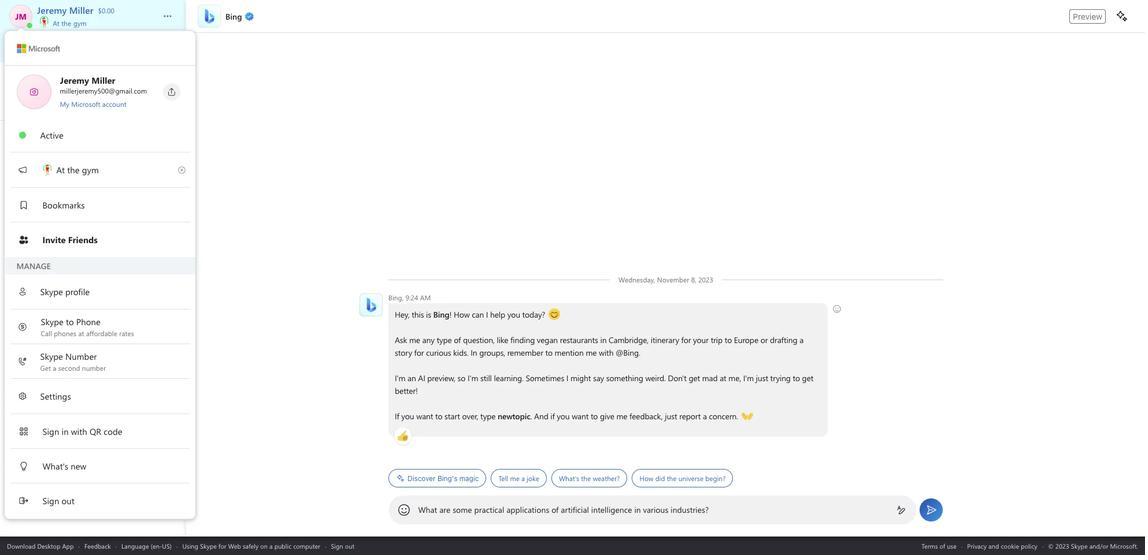 Task type: describe. For each thing, give the bounding box(es) containing it.
(en-
[[151, 542, 162, 551]]

with
[[599, 347, 613, 358]]

language (en-us)
[[121, 542, 172, 551]]

drafting
[[770, 335, 797, 346]]

begin?
[[705, 474, 725, 483]]

echo
[[38, 287, 58, 299]]

sometimes
[[525, 373, 564, 384]]

web
[[121, 42, 136, 53]]

hey,
[[394, 309, 409, 320]]

what
[[418, 505, 437, 516]]

in
[[470, 347, 477, 358]]

any
[[422, 335, 434, 346]]

ask me any type of question, like finding vegan restaurants in cambridge, itinerary for your trip to europe or drafting a story for curious kids. in groups, remember to mention me with @bing. i'm an ai preview, so i'm still learning. sometimes i might say something weird. don't get mad at me, i'm just trying to get better! if you want to start over, type
[[394, 335, 815, 422]]

trying
[[770, 373, 790, 384]]

service
[[114, 287, 143, 299]]

miller for favorites group
[[69, 181, 92, 193]]

terms
[[922, 542, 938, 551]]

(openhands)
[[741, 410, 785, 421]]

desktop
[[37, 542, 60, 551]]

policy
[[1021, 542, 1037, 551]]

web
[[228, 542, 241, 551]]

discover bing's magic
[[407, 474, 479, 483]]

skype
[[200, 542, 217, 551]]

industries?
[[671, 505, 709, 516]]

in inside ask me any type of question, like finding vegan restaurants in cambridge, itinerary for your trip to europe or drafting a story for curious kids. in groups, remember to mention me with @bing. i'm an ai preview, so i'm still learning. sometimes i might say something weird. don't get mad at me, i'm just trying to get better! if you want to start over, type
[[600, 335, 606, 346]]

learning.
[[494, 373, 523, 384]]

e group
[[0, 258, 186, 311]]

1 vertical spatial gym
[[82, 164, 99, 175]]

what's
[[559, 474, 579, 483]]

1 i'm from the left
[[394, 373, 405, 384]]

feedback link
[[84, 542, 111, 551]]

0 horizontal spatial for
[[218, 542, 226, 551]]

out
[[345, 542, 354, 551]]

bing, selected. list item
[[0, 225, 186, 256]]

give
[[600, 411, 614, 422]]

me,
[[728, 373, 741, 384]]

hey, this is bing ! how can i help you today?
[[394, 309, 547, 320]]

2 horizontal spatial you
[[557, 411, 569, 422]]

9:24
[[405, 293, 418, 302]]

1 get from the left
[[688, 373, 700, 384]]

me left any
[[409, 335, 420, 346]]

2 want from the left
[[571, 411, 588, 422]]

europe
[[734, 335, 758, 346]]

might
[[570, 373, 591, 384]]

concern.
[[709, 411, 738, 422]]

is
[[426, 309, 431, 320]]

1 horizontal spatial for
[[414, 347, 424, 358]]

like
[[496, 335, 508, 346]]

cambridge,
[[608, 335, 648, 346]]

how inside button
[[639, 474, 653, 483]]

language (en-us) link
[[121, 542, 172, 551]]

just inside ask me any type of question, like finding vegan restaurants in cambridge, itinerary for your trip to europe or drafting a story for curious kids. in groups, remember to mention me with @bing. i'm an ai preview, so i'm still learning. sometimes i might say something weird. don't get mad at me, i'm just trying to get better! if you want to start over, type
[[756, 373, 768, 384]]

account
[[102, 99, 126, 109]]

b group
[[0, 204, 186, 258]]

want inside ask me any type of question, like finding vegan restaurants in cambridge, itinerary for your trip to europe or drafting a story for curious kids. in groups, remember to mention me with @bing. i'm an ai preview, so i'm still learning. sometimes i might say something weird. don't get mad at me, i'm just trying to get better! if you want to start over, type
[[416, 411, 433, 422]]

language
[[121, 542, 149, 551]]

feedback,
[[629, 411, 663, 422]]

preview
[[1073, 11, 1102, 21]]

jeremy miller (you) for favorites group
[[38, 181, 115, 193]]

1 horizontal spatial you
[[507, 309, 520, 320]]

still
[[480, 373, 491, 384]]

download
[[7, 542, 35, 551]]

remember
[[507, 347, 543, 358]]

!
[[449, 309, 451, 320]]

or
[[760, 335, 768, 346]]

are
[[439, 505, 450, 516]]

some
[[453, 505, 472, 516]]

start
[[444, 411, 460, 422]]

(you) for favorites group
[[95, 181, 115, 193]]

weather?
[[592, 474, 620, 483]]

to right trip
[[724, 335, 732, 346]]

curious
[[426, 347, 451, 358]]

today?
[[522, 309, 545, 320]]

and
[[988, 542, 999, 551]]

applications
[[506, 505, 549, 516]]

something
[[606, 373, 643, 384]]

mention
[[554, 347, 583, 358]]

1 vertical spatial bing
[[433, 309, 449, 320]]

me left the with at the right bottom of page
[[585, 347, 596, 358]]

ask
[[394, 335, 407, 346]]

feedback
[[84, 542, 111, 551]]

to down vegan
[[545, 347, 552, 358]]

a inside button
[[521, 474, 525, 483]]

to right trying
[[792, 373, 800, 384]]

trip
[[710, 335, 722, 346]]

what's the weather?
[[559, 474, 620, 483]]

to left give
[[590, 411, 598, 422]]

2 get from the left
[[802, 373, 813, 384]]

you inside ask me any type of question, like finding vegan restaurants in cambridge, itinerary for your trip to europe or drafting a story for curious kids. in groups, remember to mention me with @bing. i'm an ai preview, so i'm still learning. sometimes i might say something weird. don't get mad at me, i'm just trying to get better! if you want to start over, type
[[401, 411, 414, 422]]

am
[[420, 293, 431, 302]]

messages,
[[83, 42, 119, 53]]

to left start
[[435, 411, 442, 422]]

people,
[[25, 42, 51, 53]]

better!
[[394, 386, 417, 397]]

sign out
[[331, 542, 354, 551]]

newtopic . and if you want to give me feedback, just report a concern.
[[497, 411, 740, 422]]

a inside ask me any type of question, like finding vegan restaurants in cambridge, itinerary for your trip to europe or drafting a story for curious kids. in groups, remember to mention me with @bing. i'm an ai preview, so i'm still learning. sometimes i might say something weird. don't get mad at me, i'm just trying to get better! if you want to start over, type
[[799, 335, 803, 346]]

2 i'm from the left
[[467, 373, 478, 384]]

0 vertical spatial at the gym
[[51, 18, 87, 28]]

i inside ask me any type of question, like finding vegan restaurants in cambridge, itinerary for your trip to europe or drafting a story for curious kids. in groups, remember to mention me with @bing. i'm an ai preview, so i'm still learning. sometimes i might say something weird. don't get mad at me, i'm just trying to get better! if you want to start over, type
[[566, 373, 568, 384]]

bing inside list item
[[38, 234, 57, 246]]

groups, inside ask me any type of question, like finding vegan restaurants in cambridge, itinerary for your trip to europe or drafting a story for curious kids. in groups, remember to mention me with @bing. i'm an ai preview, so i'm still learning. sometimes i might say something weird. don't get mad at me, i'm just trying to get better! if you want to start over, type
[[479, 347, 505, 358]]

newtopic
[[497, 411, 530, 422]]

(you) for 'j' group
[[95, 340, 115, 353]]

groups, inside button
[[54, 42, 80, 53]]

privacy
[[967, 542, 987, 551]]



Task type: vqa. For each thing, say whether or not it's contained in the screenshot.
made
no



Task type: locate. For each thing, give the bounding box(es) containing it.
1 vertical spatial at the gym
[[54, 164, 99, 175]]

1 jeremy miller (you) from the top
[[38, 181, 115, 193]]

groups, right people,
[[54, 42, 80, 53]]

0 horizontal spatial of
[[454, 335, 461, 346]]

you right if
[[401, 411, 414, 422]]

me
[[409, 335, 420, 346], [585, 347, 596, 358], [616, 411, 627, 422], [510, 474, 519, 483]]

tell
[[498, 474, 508, 483]]

universe
[[678, 474, 703, 483]]

1 vertical spatial jeremy miller (you)
[[38, 340, 115, 353]]

@bing.
[[615, 347, 640, 358]]

0 horizontal spatial you
[[401, 411, 414, 422]]

(you) down test on the bottom left
[[95, 340, 115, 353]]

jeremy miller (you) inside favorites group
[[38, 181, 115, 193]]

type up curious
[[436, 335, 452, 346]]

artificial
[[561, 505, 589, 516]]

this
[[411, 309, 424, 320]]

so
[[457, 373, 465, 384]]

3 i'm from the left
[[743, 373, 754, 384]]

1 horizontal spatial just
[[756, 373, 768, 384]]

(smileeyes)
[[548, 309, 586, 320]]

0 vertical spatial .
[[145, 287, 147, 299]]

0 horizontal spatial how
[[453, 309, 469, 320]]

at the gym
[[51, 18, 87, 28], [54, 164, 99, 175]]

0 vertical spatial how
[[453, 309, 469, 320]]

0 vertical spatial just
[[756, 373, 768, 384]]

0 horizontal spatial i
[[486, 309, 488, 320]]

1 vertical spatial of
[[552, 505, 559, 516]]

0 vertical spatial groups,
[[54, 42, 80, 53]]

i left might at the bottom of the page
[[566, 373, 568, 384]]

0 vertical spatial in
[[600, 335, 606, 346]]

1 vertical spatial i
[[566, 373, 568, 384]]

in left various
[[634, 505, 641, 516]]

bing,
[[388, 293, 403, 302]]

2 miller from the top
[[69, 340, 92, 353]]

an
[[407, 373, 416, 384]]

me right tell
[[510, 474, 519, 483]]

tab list
[[0, 65, 186, 97]]

1 miller from the top
[[69, 181, 92, 193]]

mad
[[702, 373, 717, 384]]

restaurants
[[560, 335, 598, 346]]

0 horizontal spatial just
[[665, 411, 677, 422]]

using
[[182, 542, 198, 551]]

jeremy miller (you) inside 'j' group
[[38, 340, 115, 353]]

(you)
[[95, 181, 115, 193], [95, 340, 115, 353]]

at the gym button
[[11, 2, 175, 187], [37, 16, 151, 28]]

i'm right me,
[[743, 373, 754, 384]]

1 vertical spatial .
[[530, 411, 532, 422]]

of up kids. at the left bottom of the page
[[454, 335, 461, 346]]

groups,
[[54, 42, 80, 53], [479, 347, 505, 358]]

tell me a joke
[[498, 474, 539, 483]]

0 vertical spatial jeremy
[[38, 181, 67, 193]]

1 horizontal spatial i
[[566, 373, 568, 384]]

i
[[486, 309, 488, 320], [566, 373, 568, 384]]

of left use
[[940, 542, 945, 551]]

1 vertical spatial groups,
[[479, 347, 505, 358]]

1 horizontal spatial type
[[480, 411, 495, 422]]

the inside how did the universe begin? button
[[667, 474, 676, 483]]

test
[[95, 287, 111, 299]]

want left give
[[571, 411, 588, 422]]

0 horizontal spatial type
[[436, 335, 452, 346]]

and
[[534, 411, 548, 422]]

1 vertical spatial in
[[634, 505, 641, 516]]

Type a message text field
[[418, 505, 887, 516]]

1 vertical spatial (you)
[[95, 340, 115, 353]]

favorites group
[[0, 151, 186, 204]]

bing right is
[[433, 309, 449, 320]]

0 horizontal spatial groups,
[[54, 42, 80, 53]]

miller
[[69, 181, 92, 193], [69, 340, 92, 353]]

0 vertical spatial for
[[681, 335, 691, 346]]

0 vertical spatial at
[[53, 18, 59, 28]]

(you) up b group at top left
[[95, 181, 115, 193]]

0 vertical spatial of
[[454, 335, 461, 346]]

sign out link
[[331, 542, 354, 551]]

my microsoft account link
[[60, 99, 126, 109]]

ai
[[418, 373, 425, 384]]

1 vertical spatial miller
[[69, 340, 92, 353]]

how right the !
[[453, 309, 469, 320]]

discover
[[407, 474, 435, 483]]

if
[[550, 411, 554, 422]]

jeremy miller (you) up b group at top left
[[38, 181, 115, 193]]

at
[[719, 373, 726, 384]]

public
[[274, 542, 291, 551]]

1 vertical spatial just
[[665, 411, 677, 422]]

magic
[[459, 474, 479, 483]]

2 (you) from the top
[[95, 340, 115, 353]]

2 jeremy from the top
[[38, 340, 67, 353]]

in
[[600, 335, 606, 346], [634, 505, 641, 516]]

2 vertical spatial of
[[940, 542, 945, 551]]

type right over,
[[480, 411, 495, 422]]

miller down sound on the bottom of the page
[[69, 340, 92, 353]]

bing up echo
[[38, 234, 57, 246]]

1 vertical spatial at
[[56, 164, 65, 175]]

of inside ask me any type of question, like finding vegan restaurants in cambridge, itinerary for your trip to europe or drafting a story for curious kids. in groups, remember to mention me with @bing. i'm an ai preview, so i'm still learning. sometimes i might say something weird. don't get mad at me, i'm just trying to get better! if you want to start over, type
[[454, 335, 461, 346]]

1 vertical spatial jeremy
[[38, 340, 67, 353]]

1 horizontal spatial of
[[552, 505, 559, 516]]

jeremy
[[38, 181, 67, 193], [38, 340, 67, 353]]

using skype for web safely on a public computer link
[[182, 542, 320, 551]]

weird.
[[645, 373, 666, 384]]

. left the and
[[530, 411, 532, 422]]

over,
[[462, 411, 478, 422]]

my microsoft account
[[60, 99, 126, 109]]

sound
[[66, 287, 93, 299]]

. right the service
[[145, 287, 147, 299]]

0 vertical spatial jeremy miller (you)
[[38, 181, 115, 193]]

various
[[643, 505, 668, 516]]

get right trying
[[802, 373, 813, 384]]

i'm right so in the left bottom of the page
[[467, 373, 478, 384]]

1 horizontal spatial get
[[802, 373, 813, 384]]

what's the weather? button
[[551, 469, 627, 488]]

you right "help"
[[507, 309, 520, 320]]

1 horizontal spatial .
[[530, 411, 532, 422]]

computer
[[293, 542, 320, 551]]

terms of use
[[922, 542, 957, 551]]

2 vertical spatial for
[[218, 542, 226, 551]]

0 horizontal spatial .
[[145, 287, 147, 299]]

2 horizontal spatial i'm
[[743, 373, 754, 384]]

.
[[145, 287, 147, 299], [530, 411, 532, 422]]

0 horizontal spatial i'm
[[394, 373, 405, 384]]

in up the with at the right bottom of page
[[600, 335, 606, 346]]

you
[[507, 309, 520, 320], [401, 411, 414, 422], [557, 411, 569, 422]]

for left your
[[681, 335, 691, 346]]

how did the universe begin? button
[[632, 469, 733, 488]]

1 horizontal spatial want
[[571, 411, 588, 422]]

jeremy inside favorites group
[[38, 181, 67, 193]]

(you) inside favorites group
[[95, 181, 115, 193]]

say
[[593, 373, 604, 384]]

my
[[60, 99, 69, 109]]

the inside what's the weather? "button"
[[581, 474, 591, 483]]

help
[[490, 309, 505, 320]]

joke
[[526, 474, 539, 483]]

people, groups, messages, web
[[25, 42, 136, 53]]

on
[[260, 542, 268, 551]]

a
[[799, 335, 803, 346], [703, 411, 707, 422], [521, 474, 525, 483], [269, 542, 273, 551]]

groups, down like
[[479, 347, 505, 358]]

1 horizontal spatial i'm
[[467, 373, 478, 384]]

echo / sound test service .
[[38, 287, 147, 299]]

jeremy miller (you) for 'j' group
[[38, 340, 115, 353]]

/
[[60, 287, 64, 299]]

2 horizontal spatial for
[[681, 335, 691, 346]]

did
[[655, 474, 665, 483]]

vegan
[[537, 335, 558, 346]]

finding
[[510, 335, 534, 346]]

0 vertical spatial bing
[[38, 234, 57, 246]]

miller for 'j' group
[[69, 340, 92, 353]]

1 want from the left
[[416, 411, 433, 422]]

app
[[62, 542, 74, 551]]

a left joke
[[521, 474, 525, 483]]

get left mad
[[688, 373, 700, 384]]

don't
[[668, 373, 686, 384]]

you right if on the left
[[557, 411, 569, 422]]

can
[[472, 309, 484, 320]]

1 (you) from the top
[[95, 181, 115, 193]]

jeremy for 'j' group
[[38, 340, 67, 353]]

want left start
[[416, 411, 433, 422]]

a right on
[[269, 542, 273, 551]]

2 jeremy miller (you) from the top
[[38, 340, 115, 353]]

0 vertical spatial type
[[436, 335, 452, 346]]

0 vertical spatial i
[[486, 309, 488, 320]]

a right report
[[703, 411, 707, 422]]

bing
[[38, 234, 57, 246], [433, 309, 449, 320]]

using skype for web safely on a public computer
[[182, 542, 320, 551]]

j group
[[0, 311, 186, 364]]

a right drafting
[[799, 335, 803, 346]]

0 vertical spatial gym
[[73, 18, 87, 28]]

1 horizontal spatial groups,
[[479, 347, 505, 358]]

for right story
[[414, 347, 424, 358]]

download desktop app link
[[7, 542, 74, 551]]

itinerary
[[650, 335, 679, 346]]

0 vertical spatial (you)
[[95, 181, 115, 193]]

1 horizontal spatial how
[[639, 474, 653, 483]]

jeremy for favorites group
[[38, 181, 67, 193]]

jeremy miller (you) down sound on the bottom of the page
[[38, 340, 115, 353]]

1 vertical spatial for
[[414, 347, 424, 358]]

report
[[679, 411, 701, 422]]

1 jeremy from the top
[[38, 181, 67, 193]]

0 horizontal spatial bing
[[38, 234, 57, 246]]

i'm left an
[[394, 373, 405, 384]]

type
[[436, 335, 452, 346], [480, 411, 495, 422]]

kids.
[[453, 347, 468, 358]]

just left trying
[[756, 373, 768, 384]]

miller inside 'j' group
[[69, 340, 92, 353]]

tell me a joke button
[[491, 469, 546, 488]]

of
[[454, 335, 461, 346], [552, 505, 559, 516], [940, 542, 945, 551]]

of left artificial
[[552, 505, 559, 516]]

0 horizontal spatial in
[[600, 335, 606, 346]]

0 vertical spatial miller
[[69, 181, 92, 193]]

i right can
[[486, 309, 488, 320]]

0 horizontal spatial want
[[416, 411, 433, 422]]

jeremy inside 'j' group
[[38, 340, 67, 353]]

1 horizontal spatial in
[[634, 505, 641, 516]]

miller up b group at top left
[[69, 181, 92, 193]]

(you) inside 'j' group
[[95, 340, 115, 353]]

how did the universe begin?
[[639, 474, 725, 483]]

1 vertical spatial type
[[480, 411, 495, 422]]

how left did
[[639, 474, 653, 483]]

terms of use link
[[922, 542, 957, 551]]

2 horizontal spatial of
[[940, 542, 945, 551]]

get
[[688, 373, 700, 384], [802, 373, 813, 384]]

0 horizontal spatial get
[[688, 373, 700, 384]]

story
[[394, 347, 412, 358]]

if
[[394, 411, 399, 422]]

miller inside favorites group
[[69, 181, 92, 193]]

1 horizontal spatial bing
[[433, 309, 449, 320]]

. inside e group
[[145, 287, 147, 299]]

just left report
[[665, 411, 677, 422]]

for left the web
[[218, 542, 226, 551]]

safely
[[243, 542, 259, 551]]

1 vertical spatial how
[[639, 474, 653, 483]]

practical
[[474, 505, 504, 516]]

me right give
[[616, 411, 627, 422]]

us)
[[162, 542, 172, 551]]

intelligence
[[591, 505, 632, 516]]

me inside button
[[510, 474, 519, 483]]



